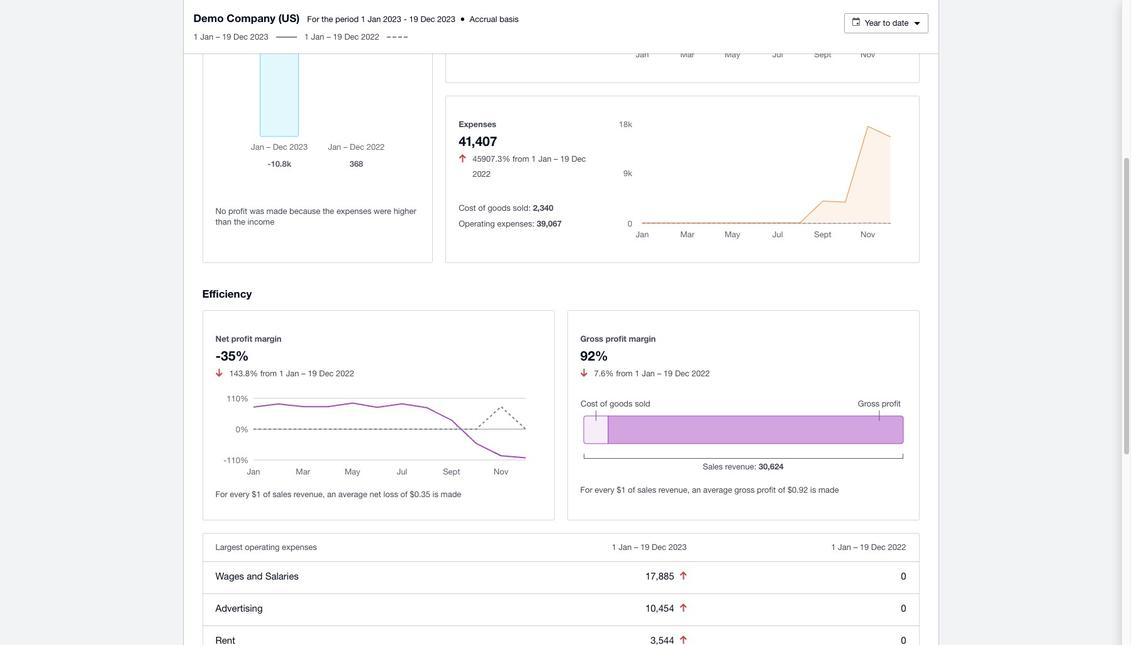 Task type: vqa. For each thing, say whether or not it's contained in the screenshot.
Tue Mar 19 2024 cell
no



Task type: describe. For each thing, give the bounding box(es) containing it.
2023 down 'company'
[[250, 32, 269, 42]]

(us)
[[279, 11, 300, 25]]

made inside no profit was made because the expenses were higher than the income
[[267, 206, 287, 216]]

35%
[[221, 348, 249, 363]]

2,340
[[533, 203, 554, 213]]

revenue, for -35%
[[294, 489, 325, 499]]

revenue
[[725, 462, 754, 471]]

net profit margin -35%
[[216, 333, 282, 363]]

– inside 45907.3% from 1 jan – 19 dec 2022
[[554, 154, 558, 163]]

1 jan – 19 dec 2022 for largest operating expenses
[[832, 542, 907, 552]]

17,885
[[646, 571, 675, 581]]

for the period 1 jan 2023 - 19 dec 2023  ●  accrual basis
[[307, 14, 519, 24]]

sold:
[[513, 203, 531, 213]]

no profit was made because the expenses were higher than the income
[[216, 206, 417, 227]]

143.8% from 1 jan – 19 dec 2022
[[229, 369, 354, 378]]

41,407
[[459, 133, 497, 149]]

10,454 link
[[646, 603, 675, 614]]

goods
[[488, 203, 511, 213]]

0 for 10,454
[[901, 603, 907, 613]]

2 vertical spatial the
[[234, 217, 245, 227]]

19 inside 45907.3% from 1 jan – 19 dec 2022
[[560, 154, 570, 163]]

expenses
[[459, 119, 497, 129]]

demo company (us)
[[194, 11, 300, 25]]

1 horizontal spatial for
[[307, 14, 319, 24]]

largest operating expenses element
[[203, 533, 919, 645]]

for every $1 of sales revenue, an average net loss of $0.35 is made
[[216, 489, 462, 499]]

30,624
[[759, 461, 784, 471]]

2023 left accrual
[[437, 14, 456, 24]]

year to date button
[[845, 13, 929, 33]]

2023 inside "largest operating expenses" element
[[669, 542, 687, 552]]

0 vertical spatial the
[[322, 14, 333, 24]]

$1 for -35%
[[252, 489, 261, 499]]

profit for made
[[228, 206, 247, 216]]

year
[[865, 18, 881, 28]]

expenses:
[[497, 219, 535, 228]]

expenses inside no profit was made because the expenses were higher than the income
[[337, 206, 372, 216]]

period
[[335, 14, 359, 24]]

was
[[250, 206, 264, 216]]

sales
[[703, 462, 723, 471]]

- inside net profit margin -35%
[[216, 348, 221, 363]]

largest operating expenses
[[216, 542, 317, 552]]

wages and salaries
[[216, 571, 299, 581]]

gross
[[735, 485, 755, 494]]

39,067
[[537, 218, 562, 228]]

and
[[247, 571, 263, 581]]

for every $1 of sales revenue, an average gross profit of $0.92 is made
[[581, 485, 839, 494]]

profit right 'gross'
[[757, 485, 776, 494]]

for for -35%
[[216, 489, 228, 499]]

for for 92%
[[581, 485, 593, 494]]

$1 for 92%
[[617, 485, 626, 494]]

2022 for 41,407
[[473, 169, 491, 179]]

efficiency
[[202, 287, 252, 300]]

expenses 41,407
[[459, 119, 497, 149]]

average for -35%
[[338, 489, 368, 499]]

from for -35%
[[260, 369, 277, 378]]

0 link for 17,885
[[901, 571, 907, 581]]

made for 92%
[[819, 485, 839, 494]]

dec inside 45907.3% from 1 jan – 19 dec 2022
[[572, 154, 586, 163]]

operating
[[245, 542, 280, 552]]

2022 inside "largest operating expenses" element
[[888, 542, 907, 552]]

advertising
[[216, 603, 263, 613]]

than
[[216, 217, 232, 227]]

profit for -
[[231, 333, 252, 343]]

an for 92%
[[692, 485, 701, 494]]

from for 92%
[[616, 369, 633, 378]]

0 vertical spatial 1 jan – 19 dec 2023
[[194, 32, 269, 42]]

revenue, for 92%
[[659, 485, 690, 494]]

of inside cost of goods sold: 2,340 operating expenses: 39,067
[[478, 203, 486, 213]]

salaries
[[265, 571, 299, 581]]

is for -35%
[[433, 489, 439, 499]]

2022 for 92%
[[692, 369, 710, 378]]

demo
[[194, 11, 224, 25]]

sales revenue : 30,624
[[703, 461, 784, 471]]



Task type: locate. For each thing, give the bounding box(es) containing it.
expenses left were
[[337, 206, 372, 216]]

profit right gross at the bottom
[[606, 333, 627, 343]]

accrual
[[470, 14, 497, 24]]

net
[[216, 333, 229, 343]]

45907.3% from 1 jan – 19 dec 2022
[[473, 154, 586, 179]]

profit inside no profit was made because the expenses were higher than the income
[[228, 206, 247, 216]]

1 jan – 19 dec 2023
[[194, 32, 269, 42], [612, 542, 687, 552]]

profit right no
[[228, 206, 247, 216]]

2023 right period
[[383, 14, 402, 24]]

is for 92%
[[811, 485, 817, 494]]

profit inside gross profit margin 92%
[[606, 333, 627, 343]]

1 horizontal spatial margin
[[629, 333, 656, 343]]

0 horizontal spatial -
[[216, 348, 221, 363]]

the right 'because'
[[323, 206, 334, 216]]

0 horizontal spatial 1 jan – 19 dec 2023
[[194, 32, 269, 42]]

2 0 from the top
[[901, 603, 907, 613]]

2 0 link from the top
[[901, 603, 907, 613]]

average down sales
[[704, 485, 733, 494]]

sales for -35%
[[273, 489, 291, 499]]

0 horizontal spatial margin
[[255, 333, 282, 343]]

- right period
[[404, 14, 407, 24]]

basis
[[500, 14, 519, 24]]

from right 7.6%
[[616, 369, 633, 378]]

made for -35%
[[441, 489, 462, 499]]

0 horizontal spatial from
[[260, 369, 277, 378]]

0 vertical spatial expenses
[[337, 206, 372, 216]]

were
[[374, 206, 392, 216]]

cost
[[459, 203, 476, 213]]

1 vertical spatial -
[[216, 348, 221, 363]]

the left period
[[322, 14, 333, 24]]

–
[[216, 32, 220, 42], [327, 32, 331, 42], [554, 154, 558, 163], [302, 369, 306, 378], [658, 369, 662, 378], [634, 542, 638, 552], [854, 542, 858, 552]]

1 vertical spatial the
[[323, 206, 334, 216]]

from right 143.8%
[[260, 369, 277, 378]]

no
[[216, 206, 226, 216]]

2023
[[383, 14, 402, 24], [437, 14, 456, 24], [250, 32, 269, 42], [669, 542, 687, 552]]

margin for 92%
[[629, 333, 656, 343]]

1
[[361, 14, 366, 24], [194, 32, 198, 42], [304, 32, 309, 42], [532, 154, 536, 163], [279, 369, 284, 378], [635, 369, 640, 378], [612, 542, 617, 552], [832, 542, 836, 552]]

year to date
[[865, 18, 909, 28]]

profit up 35%
[[231, 333, 252, 343]]

0 horizontal spatial expenses
[[282, 542, 317, 552]]

average for 92%
[[704, 485, 733, 494]]

margin up the 143.8% from 1 jan – 19 dec 2022
[[255, 333, 282, 343]]

made right $0.92
[[819, 485, 839, 494]]

made right the '$0.35'
[[441, 489, 462, 499]]

dec
[[421, 14, 435, 24], [234, 32, 248, 42], [345, 32, 359, 42], [572, 154, 586, 163], [319, 369, 334, 378], [675, 369, 690, 378], [652, 542, 667, 552], [872, 542, 886, 552]]

$1
[[617, 485, 626, 494], [252, 489, 261, 499]]

1 horizontal spatial expenses
[[337, 206, 372, 216]]

1 jan – 19 dec 2022 for 1 jan
[[304, 32, 380, 42]]

from for 41,407
[[513, 154, 529, 163]]

7.6%
[[594, 369, 614, 378]]

- down net
[[216, 348, 221, 363]]

cost of goods sold: 2,340 operating expenses: 39,067
[[459, 203, 562, 228]]

1 horizontal spatial average
[[704, 485, 733, 494]]

higher
[[394, 206, 417, 216]]

sales
[[638, 485, 657, 494], [273, 489, 291, 499]]

company
[[227, 11, 276, 25]]

1 horizontal spatial 1 jan – 19 dec 2023
[[612, 542, 687, 552]]

0 link for 10,454
[[901, 603, 907, 613]]

to
[[883, 18, 891, 28]]

income
[[248, 217, 275, 227]]

0 link
[[901, 571, 907, 581], [901, 603, 907, 613]]

average
[[704, 485, 733, 494], [338, 489, 368, 499]]

1 jan – 19 dec 2023 inside "largest operating expenses" element
[[612, 542, 687, 552]]

1 vertical spatial 0
[[901, 603, 907, 613]]

0 vertical spatial -
[[404, 14, 407, 24]]

largest
[[216, 542, 243, 552]]

0 horizontal spatial for
[[216, 489, 228, 499]]

7.6% from 1 jan – 19 dec 2022
[[594, 369, 710, 378]]

19
[[409, 14, 418, 24], [222, 32, 231, 42], [333, 32, 342, 42], [560, 154, 570, 163], [308, 369, 317, 378], [664, 369, 673, 378], [641, 542, 650, 552], [860, 542, 869, 552]]

margin inside gross profit margin 92%
[[629, 333, 656, 343]]

margin inside net profit margin -35%
[[255, 333, 282, 343]]

0 vertical spatial 0 link
[[901, 571, 907, 581]]

1 horizontal spatial $1
[[617, 485, 626, 494]]

1 margin from the left
[[255, 333, 282, 343]]

-
[[404, 14, 407, 24], [216, 348, 221, 363]]

from right 45907.3%
[[513, 154, 529, 163]]

1 horizontal spatial 1 jan – 19 dec 2022
[[832, 542, 907, 552]]

0 horizontal spatial an
[[327, 489, 336, 499]]

10,454
[[646, 603, 675, 614]]

1 vertical spatial 1 jan – 19 dec 2022
[[832, 542, 907, 552]]

average left "net"
[[338, 489, 368, 499]]

1 horizontal spatial from
[[513, 154, 529, 163]]

0 horizontal spatial is
[[433, 489, 439, 499]]

1 inside 45907.3% from 1 jan – 19 dec 2022
[[532, 154, 536, 163]]

0 vertical spatial 1 jan – 19 dec 2022
[[304, 32, 380, 42]]

0 horizontal spatial made
[[267, 206, 287, 216]]

gross
[[581, 333, 604, 343]]

from
[[513, 154, 529, 163], [260, 369, 277, 378], [616, 369, 633, 378]]

2022
[[361, 32, 380, 42], [473, 169, 491, 179], [336, 369, 354, 378], [692, 369, 710, 378], [888, 542, 907, 552]]

an left 'gross'
[[692, 485, 701, 494]]

1 jan – 19 dec 2023 up 17,885
[[612, 542, 687, 552]]

margin
[[255, 333, 282, 343], [629, 333, 656, 343]]

every
[[595, 485, 615, 494], [230, 489, 250, 499]]

2022 inside 45907.3% from 1 jan – 19 dec 2022
[[473, 169, 491, 179]]

1 horizontal spatial revenue,
[[659, 485, 690, 494]]

$0.35
[[410, 489, 430, 499]]

1 horizontal spatial made
[[441, 489, 462, 499]]

45907.3%
[[473, 154, 511, 163]]

is right the '$0.35'
[[433, 489, 439, 499]]

1 0 from the top
[[901, 571, 907, 581]]

sales for 92%
[[638, 485, 657, 494]]

2 margin from the left
[[629, 333, 656, 343]]

the
[[322, 14, 333, 24], [323, 206, 334, 216], [234, 217, 245, 227]]

an for -35%
[[327, 489, 336, 499]]

0 horizontal spatial sales
[[273, 489, 291, 499]]

0 horizontal spatial $1
[[252, 489, 261, 499]]

for
[[307, 14, 319, 24], [581, 485, 593, 494], [216, 489, 228, 499]]

2 horizontal spatial for
[[581, 485, 593, 494]]

$0.92
[[788, 485, 808, 494]]

0 horizontal spatial 1 jan – 19 dec 2022
[[304, 32, 380, 42]]

loss
[[384, 489, 398, 499]]

0 horizontal spatial every
[[230, 489, 250, 499]]

an left "net"
[[327, 489, 336, 499]]

92%
[[581, 348, 609, 363]]

0 horizontal spatial average
[[338, 489, 368, 499]]

0 vertical spatial 0
[[901, 571, 907, 581]]

1 horizontal spatial an
[[692, 485, 701, 494]]

profit inside net profit margin -35%
[[231, 333, 252, 343]]

margin up the 7.6% from 1 jan – 19 dec 2022
[[629, 333, 656, 343]]

from inside 45907.3% from 1 jan – 19 dec 2022
[[513, 154, 529, 163]]

revenue,
[[659, 485, 690, 494], [294, 489, 325, 499]]

1 0 link from the top
[[901, 571, 907, 581]]

:
[[754, 462, 757, 471]]

0
[[901, 571, 907, 581], [901, 603, 907, 613]]

2022 for -35%
[[336, 369, 354, 378]]

expenses
[[337, 206, 372, 216], [282, 542, 317, 552]]

is
[[811, 485, 817, 494], [433, 489, 439, 499]]

2 horizontal spatial from
[[616, 369, 633, 378]]

wages
[[216, 571, 244, 581]]

1 horizontal spatial every
[[595, 485, 615, 494]]

of
[[478, 203, 486, 213], [628, 485, 635, 494], [779, 485, 786, 494], [263, 489, 270, 499], [401, 489, 408, 499]]

because
[[290, 206, 321, 216]]

every for 92%
[[595, 485, 615, 494]]

is right $0.92
[[811, 485, 817, 494]]

1 horizontal spatial is
[[811, 485, 817, 494]]

jan inside 45907.3% from 1 jan – 19 dec 2022
[[539, 154, 552, 163]]

operating
[[459, 219, 495, 228]]

net
[[370, 489, 381, 499]]

an
[[692, 485, 701, 494], [327, 489, 336, 499]]

profit
[[228, 206, 247, 216], [231, 333, 252, 343], [606, 333, 627, 343], [757, 485, 776, 494]]

1 jan – 19 dec 2022
[[304, 32, 380, 42], [832, 542, 907, 552]]

1 horizontal spatial -
[[404, 14, 407, 24]]

17,885 link
[[646, 571, 675, 581]]

made
[[267, 206, 287, 216], [819, 485, 839, 494], [441, 489, 462, 499]]

date
[[893, 18, 909, 28]]

1 vertical spatial 0 link
[[901, 603, 907, 613]]

margin for -35%
[[255, 333, 282, 343]]

gross profit margin 92%
[[581, 333, 656, 363]]

2 horizontal spatial made
[[819, 485, 839, 494]]

0 horizontal spatial revenue,
[[294, 489, 325, 499]]

every for -35%
[[230, 489, 250, 499]]

1 vertical spatial expenses
[[282, 542, 317, 552]]

143.8%
[[229, 369, 258, 378]]

1 vertical spatial 1 jan – 19 dec 2023
[[612, 542, 687, 552]]

the right the than
[[234, 217, 245, 227]]

jan
[[368, 14, 381, 24], [200, 32, 214, 42], [311, 32, 325, 42], [539, 154, 552, 163], [286, 369, 299, 378], [642, 369, 655, 378], [619, 542, 632, 552], [838, 542, 852, 552]]

made up income
[[267, 206, 287, 216]]

expenses up salaries
[[282, 542, 317, 552]]

1 jan – 19 dec 2023 down demo company (us)
[[194, 32, 269, 42]]

negative sentiment image
[[459, 154, 466, 163], [216, 369, 223, 377], [581, 369, 588, 377], [680, 571, 687, 580], [680, 604, 687, 612], [680, 636, 687, 644]]

1 jan – 19 dec 2022 inside "largest operating expenses" element
[[832, 542, 907, 552]]

profit for 92%
[[606, 333, 627, 343]]

0 for 17,885
[[901, 571, 907, 581]]

1 horizontal spatial sales
[[638, 485, 657, 494]]

2023 up 17,885 link
[[669, 542, 687, 552]]



